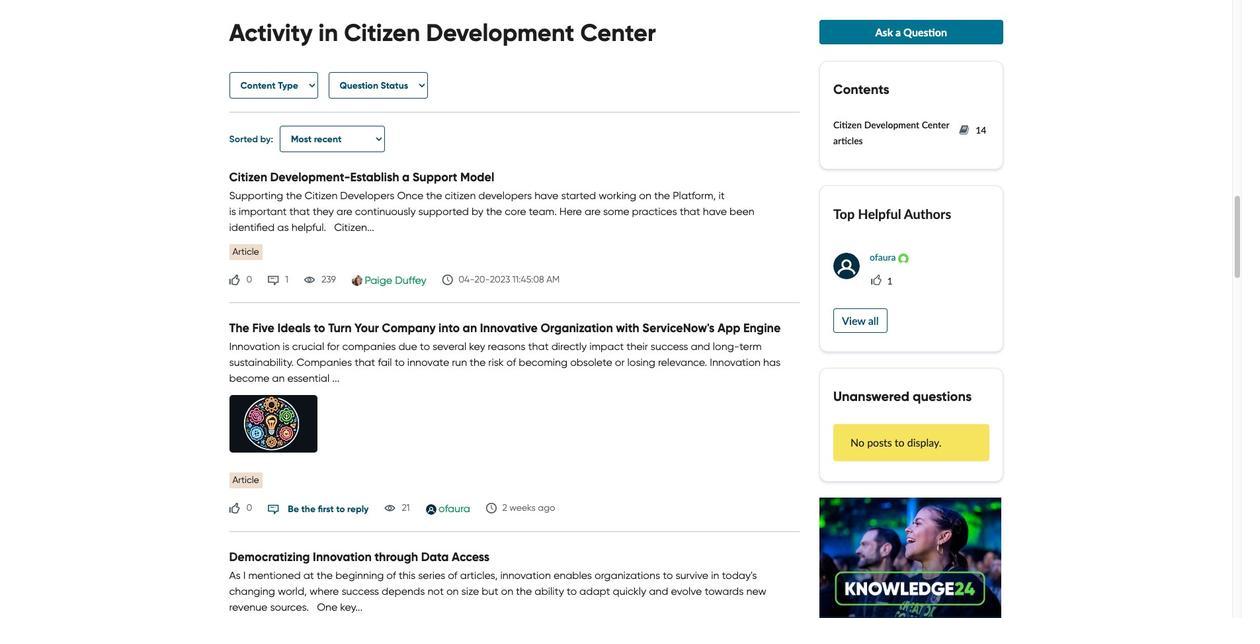 Task type: describe. For each thing, give the bounding box(es) containing it.
into
[[439, 320, 460, 336]]

sustainability.
[[229, 356, 294, 369]]

helpful
[[859, 206, 902, 221]]

citizen...
[[334, 221, 375, 234]]

ofaura image
[[426, 504, 437, 515]]

tkb board image
[[960, 124, 970, 135]]

organizations
[[595, 569, 661, 582]]

the right by
[[486, 205, 502, 218]]

helpful.​
[[292, 221, 326, 234]]

app
[[718, 320, 741, 336]]

0 vertical spatial ofaura link
[[834, 249, 919, 281]]

0 horizontal spatial in
[[319, 18, 338, 47]]

the up where
[[317, 569, 333, 582]]

identified
[[229, 221, 275, 234]]

democratizing
[[229, 550, 310, 565]]

essential
[[288, 372, 330, 385]]

success inside the five ideals to turn your company into an innovative organization with servicenow's app engine innovation is crucial for companies due to several key reasons that directly impact their success and long-term sustainability. companies that fail to innovate run the risk of becoming obsolete or losing relevance. innovation has become an essential ...
[[651, 340, 689, 353]]

size
[[462, 585, 479, 598]]

several
[[433, 340, 467, 353]]

top helpful authors
[[834, 206, 952, 221]]

quickly
[[613, 585, 647, 598]]

the down innovation
[[516, 585, 532, 598]]

survive
[[676, 569, 709, 582]]

is important that they
[[229, 205, 334, 218]]

by:
[[260, 133, 273, 145]]

activity
[[229, 18, 313, 47]]

duffey
[[395, 274, 427, 286]]

supporting
[[229, 189, 283, 202]]

innovate
[[408, 356, 450, 369]]

at
[[304, 569, 314, 582]]

paige duffey image
[[352, 275, 363, 286]]

by
[[472, 205, 484, 218]]

ask a question
[[876, 26, 948, 38]]

the five ideals to turn your company into an innovative organization with servicenow's app engine innovation is crucial for companies due to several key reasons that directly impact their success and long-term sustainability. companies that fail to innovate run the risk of becoming obsolete or losing relevance. innovation has become an essential ...
[[229, 320, 781, 385]]

ideals
[[278, 320, 311, 336]]

to up innovate
[[420, 340, 430, 353]]

world,
[[278, 585, 307, 598]]

to down enables at bottom left
[[567, 585, 577, 598]]

view
[[843, 314, 866, 327]]

...
[[332, 372, 340, 385]]

run
[[452, 356, 467, 369]]

no
[[851, 436, 865, 449]]

unanswered questions
[[834, 388, 972, 405]]

with
[[616, 320, 640, 336]]

success inside democratizing innovation through data access as i mentioned at the beginning of this series of articles, innovation enables organizations to survive in today's changing world, where success depends not on size but on the ability to adapt quickly and evolve towards new revenue sources.   one key...
[[342, 585, 379, 598]]

as
[[229, 569, 241, 582]]

enables
[[554, 569, 592, 582]]

ask a question link
[[820, 20, 1004, 44]]

where
[[310, 585, 339, 598]]

view all
[[843, 314, 879, 327]]

started
[[562, 189, 597, 202]]

display.
[[908, 436, 942, 449]]

0 for the five ideals to turn your company into an innovative organization with servicenow's app engine
[[247, 503, 252, 514]]

sorted
[[229, 133, 258, 145]]

evolve
[[671, 585, 703, 598]]

developers
[[479, 189, 532, 202]]

on inside citizen development-establish a support model supporting the citizen developers​ once the citizen developers have started working on the platform, it is important that they are continuously supported by the core team. here are some practices that have been identified as helpful.​   citizen...
[[640, 189, 652, 202]]

0 horizontal spatial of
[[387, 569, 396, 582]]

239
[[322, 274, 336, 286]]

through
[[375, 550, 418, 565]]

sorted by:
[[229, 133, 273, 145]]

1 horizontal spatial that
[[529, 340, 549, 353]]

1 horizontal spatial of
[[448, 569, 458, 582]]

articles
[[834, 135, 864, 146]]

the up practices that at right top
[[654, 189, 671, 202]]

model
[[461, 170, 495, 185]]

beginning
[[336, 569, 384, 582]]

changing
[[229, 585, 275, 598]]

first
[[318, 503, 334, 515]]

ago
[[538, 503, 556, 514]]

due
[[399, 340, 418, 353]]

today's
[[722, 569, 757, 582]]

20-
[[475, 274, 490, 285]]

supported
[[419, 205, 469, 218]]

been
[[730, 205, 755, 218]]

0 vertical spatial an
[[463, 320, 477, 336]]

developers​
[[340, 189, 395, 202]]

articles,
[[460, 569, 498, 582]]

innovation inside democratizing innovation through data access as i mentioned at the beginning of this series of articles, innovation enables organizations to survive in today's changing world, where success depends not on size but on the ability to adapt quickly and evolve towards new revenue sources.   one key...
[[313, 550, 372, 565]]

contents heading
[[834, 80, 990, 98]]

am
[[547, 274, 560, 285]]

paige duffey
[[365, 274, 427, 286]]

posts
[[868, 436, 893, 449]]

as
[[278, 221, 289, 234]]

the up supported
[[426, 189, 443, 202]]

11:45:08
[[513, 274, 544, 285]]

1 horizontal spatial have
[[703, 205, 727, 218]]

1
[[285, 274, 289, 286]]

0 vertical spatial center
[[581, 18, 656, 47]]

the five ideals to turn your company into an innovative organization with servicenow's app engine link
[[229, 320, 781, 336]]

in inside democratizing innovation through data access as i mentioned at the beginning of this series of articles, innovation enables organizations to survive in today's changing world, where success depends not on size but on the ability to adapt quickly and evolve towards new revenue sources.   one key...
[[712, 569, 720, 582]]

be the first to reply link
[[268, 499, 385, 518]]

development inside citizen development center articles
[[865, 119, 920, 130]]

the up is important that they
[[286, 189, 302, 202]]

companies
[[297, 356, 352, 369]]

practices that
[[632, 205, 701, 218]]

04-
[[459, 274, 475, 285]]

to right fail
[[395, 356, 405, 369]]

question
[[904, 26, 948, 38]]

1 vertical spatial ofaura link
[[439, 503, 471, 515]]

turn
[[328, 320, 352, 336]]

be the first to reply
[[288, 503, 369, 515]]

be
[[288, 503, 299, 515]]

ability
[[535, 585, 564, 598]]

unanswered
[[834, 388, 910, 405]]



Task type: locate. For each thing, give the bounding box(es) containing it.
authors
[[905, 206, 952, 221]]

1 horizontal spatial ofaura link
[[834, 249, 919, 281]]

ofaura image
[[834, 253, 860, 279]]

0 vertical spatial in
[[319, 18, 338, 47]]

1 horizontal spatial development
[[865, 119, 920, 130]]

new
[[747, 585, 767, 598]]

innovation up "beginning"
[[313, 550, 372, 565]]

of
[[507, 356, 516, 369], [387, 569, 396, 582], [448, 569, 458, 582]]

directly
[[552, 340, 587, 353]]

2 0 from the top
[[247, 503, 252, 514]]

success down servicenow's
[[651, 340, 689, 353]]

ofaura link down helpful
[[834, 249, 919, 281]]

the
[[286, 189, 302, 202], [426, 189, 443, 202], [654, 189, 671, 202], [486, 205, 502, 218], [470, 356, 486, 369], [301, 503, 316, 515], [317, 569, 333, 582], [516, 585, 532, 598]]

is
[[283, 340, 290, 353]]

questions
[[913, 388, 972, 405]]

0 vertical spatial and
[[691, 340, 711, 353]]

0 horizontal spatial and
[[649, 585, 669, 598]]

i
[[243, 569, 246, 582]]

towards
[[705, 585, 744, 598]]

ofaura link
[[834, 249, 919, 281], [439, 503, 471, 515]]

1 horizontal spatial on
[[501, 585, 514, 598]]

all
[[869, 314, 879, 327]]

1 vertical spatial success
[[342, 585, 379, 598]]

servicenow employee image
[[899, 253, 909, 263]]

1 horizontal spatial ofaura
[[870, 251, 897, 262]]

1 vertical spatial in
[[712, 569, 720, 582]]

0 left be
[[247, 503, 252, 514]]

to
[[314, 320, 325, 336], [420, 340, 430, 353], [395, 356, 405, 369], [895, 436, 905, 449], [336, 503, 345, 515], [663, 569, 673, 582], [567, 585, 577, 598]]

impact
[[590, 340, 624, 353]]

2 article from the top
[[233, 474, 259, 486]]

data
[[421, 550, 449, 565]]

1 vertical spatial have
[[703, 205, 727, 218]]

reasons
[[488, 340, 526, 353]]

0 vertical spatial article
[[233, 246, 259, 257]]

and up "relevance."
[[691, 340, 711, 353]]

0 vertical spatial have
[[535, 189, 559, 202]]

paige duffey link
[[365, 274, 427, 286]]

a
[[896, 26, 902, 38], [402, 170, 410, 185]]

citizen development center articles
[[834, 119, 950, 146]]

or
[[615, 356, 625, 369]]

series
[[418, 569, 446, 582]]

ofaura link right ofaura image
[[439, 503, 471, 515]]

working
[[599, 189, 637, 202]]

1 vertical spatial a
[[402, 170, 410, 185]]

1 horizontal spatial in
[[712, 569, 720, 582]]

citizen inside citizen development center articles
[[834, 119, 862, 130]]

engine
[[744, 320, 781, 336]]

article down ideals.jpg image
[[233, 474, 259, 486]]

that down companies
[[355, 356, 375, 369]]

platform, it
[[673, 189, 725, 202]]

the inside the five ideals to turn your company into an innovative organization with servicenow's app engine innovation is crucial for companies due to several key reasons that directly impact their success and long-term sustainability. companies that fail to innovate run the risk of becoming obsolete or losing relevance. innovation has become an essential ...
[[470, 356, 486, 369]]

ofaura left servicenow employee icon
[[870, 251, 897, 262]]

ideals.jpg image
[[229, 395, 318, 452]]

1 vertical spatial development
[[865, 119, 920, 130]]

2 horizontal spatial on
[[640, 189, 652, 202]]

some
[[604, 205, 630, 218]]

of left this
[[387, 569, 396, 582]]

0 horizontal spatial ofaura
[[439, 503, 471, 515]]

key...
[[340, 601, 363, 614]]

to left survive
[[663, 569, 673, 582]]

in right activity
[[319, 18, 338, 47]]

2
[[503, 503, 507, 514]]

have up team.
[[535, 189, 559, 202]]

team.
[[529, 205, 557, 218]]

to right first at the left bottom
[[336, 503, 345, 515]]

1 horizontal spatial innovation
[[313, 550, 372, 565]]

article down identified at the left top of page
[[233, 246, 259, 257]]

2 horizontal spatial of
[[507, 356, 516, 369]]

of right series
[[448, 569, 458, 582]]

0 vertical spatial 0
[[247, 274, 252, 286]]

1 vertical spatial article
[[233, 474, 259, 486]]

depends
[[382, 585, 425, 598]]

innovation down long-
[[710, 356, 761, 369]]

paige
[[365, 274, 393, 286]]

your
[[355, 320, 379, 336]]

here
[[560, 205, 582, 218]]

04-20-2023 11:45:08 am
[[459, 274, 560, 285]]

once
[[397, 189, 424, 202]]

0 horizontal spatial center
[[581, 18, 656, 47]]

this
[[399, 569, 416, 582]]

1 vertical spatial ofaura
[[439, 503, 471, 515]]

key
[[469, 340, 486, 353]]

21
[[402, 503, 410, 514]]

democratizing innovation through data access link
[[229, 550, 490, 565]]

0 horizontal spatial ofaura link
[[439, 503, 471, 515]]

revenue
[[229, 601, 268, 614]]

in up the "towards"
[[712, 569, 720, 582]]

0 vertical spatial innovation
[[229, 340, 280, 353]]

weeks
[[510, 503, 536, 514]]

have down the platform, it
[[703, 205, 727, 218]]

mentioned
[[248, 569, 301, 582]]

1 vertical spatial and
[[649, 585, 669, 598]]

0 vertical spatial ofaura
[[870, 251, 897, 262]]

fail
[[378, 356, 392, 369]]

1 horizontal spatial success
[[651, 340, 689, 353]]

citizen
[[344, 18, 420, 47], [834, 119, 862, 130], [229, 170, 267, 185], [305, 189, 338, 202]]

0 horizontal spatial have
[[535, 189, 559, 202]]

1 0 from the top
[[247, 274, 252, 286]]

1 vertical spatial innovation
[[710, 356, 761, 369]]

1 horizontal spatial and
[[691, 340, 711, 353]]

an down sustainability.
[[272, 372, 285, 385]]

an
[[463, 320, 477, 336], [272, 372, 285, 385]]

organization
[[541, 320, 613, 336]]

on right the but
[[501, 585, 514, 598]]

1 vertical spatial that
[[355, 356, 375, 369]]

0 vertical spatial a
[[896, 26, 902, 38]]

1 vertical spatial center
[[922, 119, 950, 130]]

has
[[764, 356, 781, 369]]

access
[[452, 550, 490, 565]]

of inside the five ideals to turn your company into an innovative organization with servicenow's app engine innovation is crucial for companies due to several key reasons that directly impact their success and long-term sustainability. companies that fail to innovate run the risk of becoming obsolete or losing relevance. innovation has become an essential ...
[[507, 356, 516, 369]]

to right the posts on the right of page
[[895, 436, 905, 449]]

are continuously
[[337, 205, 416, 218]]

a inside ask a question link
[[896, 26, 902, 38]]

on up practices that at right top
[[640, 189, 652, 202]]

activity in citizen development center
[[229, 18, 656, 47]]

on right not at left bottom
[[447, 585, 459, 598]]

0 horizontal spatial success
[[342, 585, 379, 598]]

innovation up sustainability.
[[229, 340, 280, 353]]

center inside citizen development center articles
[[922, 119, 950, 130]]

companies
[[343, 340, 396, 353]]

success down "beginning"
[[342, 585, 379, 598]]

that up becoming
[[529, 340, 549, 353]]

1 horizontal spatial a
[[896, 26, 902, 38]]

development-
[[270, 170, 350, 185]]

0 vertical spatial that
[[529, 340, 549, 353]]

and inside the five ideals to turn your company into an innovative organization with servicenow's app engine innovation is crucial for companies due to several key reasons that directly impact their success and long-term sustainability. companies that fail to innovate run the risk of becoming obsolete or losing relevance. innovation has become an essential ...
[[691, 340, 711, 353]]

2023
[[490, 274, 510, 285]]

an up key
[[463, 320, 477, 336]]

1 horizontal spatial an
[[463, 320, 477, 336]]

sources.
[[270, 601, 309, 614]]

servicenow's
[[643, 320, 715, 336]]

core
[[505, 205, 527, 218]]

a right ask
[[896, 26, 902, 38]]

no posts to display.
[[851, 436, 942, 449]]

2 vertical spatial innovation
[[313, 550, 372, 565]]

to left turn
[[314, 320, 325, 336]]

of right risk
[[507, 356, 516, 369]]

0 horizontal spatial on
[[447, 585, 459, 598]]

ofaura right ofaura image
[[439, 503, 471, 515]]

innovative
[[480, 320, 538, 336]]

0 left 1
[[247, 274, 252, 286]]

becoming
[[519, 356, 568, 369]]

democratizing innovation through data access as i mentioned at the beginning of this series of articles, innovation enables organizations to survive in today's changing world, where success depends not on size but on the ability to adapt quickly and evolve towards new revenue sources.   one key...
[[229, 550, 767, 614]]

support
[[413, 170, 458, 185]]

a up once
[[402, 170, 410, 185]]

1 horizontal spatial center
[[922, 119, 950, 130]]

0 horizontal spatial an
[[272, 372, 285, 385]]

0
[[247, 274, 252, 286], [247, 503, 252, 514]]

0 vertical spatial development
[[426, 18, 575, 47]]

risk
[[489, 356, 504, 369]]

0 horizontal spatial a
[[402, 170, 410, 185]]

0 for citizen development-establish a support model
[[247, 274, 252, 286]]

0 horizontal spatial innovation
[[229, 340, 280, 353]]

2 weeks ago
[[503, 503, 556, 514]]

1 vertical spatial an
[[272, 372, 285, 385]]

one
[[317, 601, 338, 614]]

0 horizontal spatial that
[[355, 356, 375, 369]]

view all link
[[834, 308, 888, 333]]

2 horizontal spatial innovation
[[710, 356, 761, 369]]

the down key
[[470, 356, 486, 369]]

and inside democratizing innovation through data access as i mentioned at the beginning of this series of articles, innovation enables organizations to survive in today's changing world, where success depends not on size but on the ability to adapt quickly and evolve towards new revenue sources.   one key...
[[649, 585, 669, 598]]

1 article from the top
[[233, 246, 259, 257]]

unanswered questions heading
[[834, 388, 990, 405]]

reply
[[348, 503, 369, 515]]

losing
[[628, 356, 656, 369]]

a inside citizen development-establish a support model supporting the citizen developers​ once the citizen developers have started working on the platform, it is important that they are continuously supported by the core team. here are some practices that have been identified as helpful.​   citizen...
[[402, 170, 410, 185]]

and left the evolve
[[649, 585, 669, 598]]

the right be
[[301, 503, 316, 515]]

1 vertical spatial 0
[[247, 503, 252, 514]]

0 vertical spatial success
[[651, 340, 689, 353]]

innovation
[[501, 569, 551, 582]]

0 horizontal spatial development
[[426, 18, 575, 47]]

citizen
[[445, 189, 476, 202]]



Task type: vqa. For each thing, say whether or not it's contained in the screenshot.
BECOMING
yes



